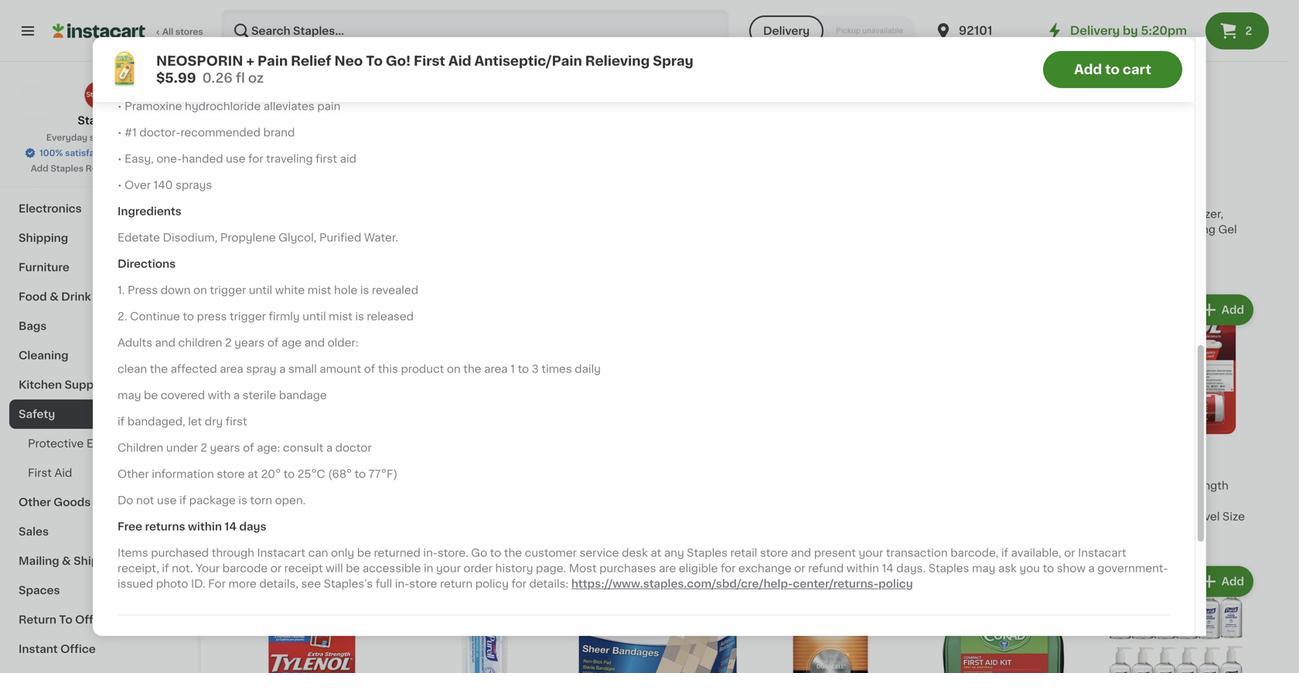 Task type: locate. For each thing, give the bounding box(es) containing it.
6 • from the top
[[118, 180, 122, 191]]

1 vertical spatial on
[[447, 364, 461, 375]]

2 policy from the left
[[879, 579, 913, 590]]

to right the 1
[[518, 364, 529, 375]]

supplies for kitchen supplies
[[65, 380, 113, 391]]

continue
[[130, 311, 180, 322]]

1 horizontal spatial first
[[316, 154, 337, 164]]

policy down order
[[476, 579, 509, 590]]

of
[[268, 338, 279, 349], [364, 364, 375, 375], [243, 443, 254, 454]]

other for other goods
[[19, 497, 51, 508]]

instacart logo image
[[53, 22, 145, 40]]

and right age
[[305, 338, 325, 349]]

sanitizer,
[[1175, 209, 1224, 220]]

pain right +
[[261, 48, 284, 59]]

1 vertical spatial &
[[62, 556, 71, 567]]

1 instacart from the left
[[257, 548, 306, 559]]

add staples rewards to save
[[31, 164, 157, 173]]

1 horizontal spatial aid
[[449, 55, 472, 68]]

shipping down sales link
[[74, 556, 123, 567]]

spaces
[[19, 586, 60, 597]]

with down extra
[[1142, 496, 1167, 507]]

the inside items purchased through instacart can only be returned in-store. go to the customer service desk at any staples retail store and present your transaction barcode, if available, or instacart receipt, if not. your barcode or receipt will be accessible in your order history page. most purchases are eligible for exchange or refund within 14 days. staples may ask you to show a government- issued photo id. for more details, see staples's full in-store return policy for details:
[[504, 548, 522, 559]]

at left any
[[651, 548, 662, 559]]

1 horizontal spatial 2
[[225, 338, 232, 349]]

for
[[248, 154, 263, 164], [721, 564, 736, 575], [512, 579, 527, 590]]

to right return
[[59, 615, 72, 626]]

1 horizontal spatial 14
[[882, 564, 894, 575]]

hole
[[334, 285, 358, 296]]

at up carson
[[248, 469, 258, 480]]

be
[[144, 390, 158, 401], [357, 548, 371, 559], [346, 564, 360, 575]]

0 horizontal spatial delivery
[[764, 26, 810, 36]]

store up carson
[[217, 469, 245, 480]]

1 vertical spatial trigger
[[230, 311, 266, 322]]

https://www.staples.com/sbd/cre/help-center/returns-policy link
[[572, 579, 913, 590]]

retail
[[731, 548, 758, 559]]

or up show
[[1065, 548, 1076, 559]]

aid down "protective"
[[55, 468, 72, 479]]

2 horizontal spatial the
[[504, 548, 522, 559]]

suregrip
[[289, 481, 336, 492]]

first inside neosporin + pain relief neo to go! first aid antiseptic/pain relieving spray $5.99 0.26 fl oz
[[414, 55, 446, 68]]

1 horizontal spatial first
[[414, 55, 446, 68]]

your right present
[[859, 548, 884, 559]]

0 vertical spatial use
[[226, 154, 246, 164]]

protective equipment link
[[9, 429, 188, 459]]

2 horizontal spatial and
[[791, 548, 812, 559]]

years
[[235, 338, 265, 349], [210, 443, 240, 454]]

children under 2 years of age: consult a doctor
[[118, 443, 372, 454]]

staples logo image
[[84, 80, 113, 110]]

18 99
[[241, 460, 273, 477]]

1 vertical spatial use
[[157, 496, 177, 506]]

1 horizontal spatial use
[[226, 154, 246, 164]]

1 vertical spatial other
[[19, 497, 51, 508]]

0 horizontal spatial or
[[271, 564, 282, 575]]

1 vertical spatial may
[[972, 564, 996, 575]]

at
[[248, 469, 258, 480], [651, 548, 662, 559]]

if up photo at left bottom
[[162, 564, 169, 575]]

shipping link
[[9, 224, 188, 253]]

policy down days.
[[879, 579, 913, 590]]

for up https://www.staples.com/sbd/cre/help-center/returns-policy link
[[721, 564, 736, 575]]

office up instant office link
[[75, 615, 110, 626]]

0 vertical spatial pain
[[261, 48, 284, 59]]

of left this at left
[[364, 364, 375, 375]]

other
[[118, 469, 149, 480], [19, 497, 51, 508]]

pain
[[258, 55, 288, 68]]

1 horizontal spatial the
[[464, 364, 482, 375]]

25°c
[[298, 469, 325, 480]]

years up spray on the left of the page
[[235, 338, 265, 349]]

1 vertical spatial first
[[226, 417, 247, 428]]

firmly
[[269, 311, 300, 322]]

the right clean
[[150, 364, 168, 375]]

to left press
[[183, 311, 194, 322]]

instacart up receipt on the left of the page
[[257, 548, 306, 559]]

of left age
[[268, 338, 279, 349]]

add inside 'product' group
[[358, 305, 380, 316]]

available,
[[1012, 548, 1062, 559]]

on
[[193, 285, 207, 296], [447, 364, 461, 375]]

0 vertical spatial at
[[248, 469, 258, 480]]

first right dry
[[226, 417, 247, 428]]

area down the adults and children 2 years of age and older:
[[220, 364, 243, 375]]

the left the 1
[[464, 364, 482, 375]]

for
[[208, 579, 226, 590]]

carson
[[232, 481, 271, 492]]

edetate disodium, propylene glycol, purified water.
[[118, 233, 398, 243]]

0 horizontal spatial in-
[[395, 579, 409, 590]]

1 horizontal spatial with
[[1142, 496, 1167, 507]]

0 horizontal spatial policy
[[476, 579, 509, 590]]

supplies for printer supplies
[[59, 145, 107, 156]]

your down store.
[[436, 564, 461, 575]]

14
[[225, 522, 237, 533], [882, 564, 894, 575]]

sales
[[19, 527, 49, 538]]

spaces link
[[9, 576, 188, 606]]

if
[[118, 417, 125, 428], [179, 496, 187, 506], [1002, 548, 1009, 559], [162, 564, 169, 575]]

2 vertical spatial office
[[60, 644, 96, 655]]

2 horizontal spatial for
[[721, 564, 736, 575]]

on right product
[[447, 364, 461, 375]]

1 horizontal spatial and
[[305, 338, 325, 349]]

staples up school supplies
[[51, 164, 84, 173]]

0 vertical spatial shipping
[[19, 233, 68, 244]]

other down children
[[118, 469, 149, 480]]

government-
[[1098, 564, 1169, 575]]

is down hole
[[355, 311, 364, 322]]

0 horizontal spatial area
[[220, 364, 243, 375]]

11.5x
[[329, 496, 355, 507]]

staples up eligible
[[687, 548, 728, 559]]

brand
[[263, 127, 295, 138]]

delivery inside button
[[764, 26, 810, 36]]

1 vertical spatial within
[[847, 564, 880, 575]]

to left the save
[[126, 164, 135, 173]]

0 vertical spatial trigger
[[210, 285, 246, 296]]

first left aid
[[316, 154, 337, 164]]

may down barcode,
[[972, 564, 996, 575]]

customer
[[525, 548, 577, 559]]

to left go!
[[366, 55, 383, 68]]

returns
[[145, 522, 185, 533]]

2 horizontal spatial of
[[364, 364, 375, 375]]

14 left the days
[[225, 522, 237, 533]]

1 horizontal spatial within
[[847, 564, 880, 575]]

furniture link
[[9, 253, 188, 282]]

or up details,
[[271, 564, 282, 575]]

travel
[[1189, 512, 1220, 523]]

aid
[[340, 154, 357, 164]]

and up "refund"
[[791, 548, 812, 559]]

supplies down add staples rewards to save at the top left of page
[[60, 174, 108, 185]]

within up center/returns-
[[847, 564, 880, 575]]

a right with
[[234, 390, 240, 401]]

0 vertical spatial 2
[[1246, 26, 1253, 36]]

with inside tylenol extra strength caplets with acetaminophen, travel size
[[1142, 496, 1167, 507]]

to inside neosporin + pain relief neo to go! first aid antiseptic/pain relieving spray $5.99 0.26 fl oz
[[366, 55, 383, 68]]

and inside items purchased through instacart can only be returned in-store. go to the customer service desk at any staples retail store and present your transaction barcode, if available, or instacart receipt, if not. your barcode or receipt will be accessible in your order history page. most purchases are eligible for exchange or refund within 14 days. staples may ask you to show a government- issued photo id. for more details, see staples's full in-store return policy for details:
[[791, 548, 812, 559]]

0 vertical spatial office
[[19, 86, 54, 97]]

supplies up safety link
[[65, 380, 113, 391]]

0 vertical spatial is
[[360, 285, 369, 296]]

page.
[[536, 564, 566, 575]]

0 horizontal spatial &
[[50, 292, 59, 303]]

shipping up the furniture
[[19, 233, 68, 244]]

None search field
[[221, 9, 730, 53]]

0 horizontal spatial at
[[248, 469, 258, 480]]

purell hand sanitizer, advanced, refreshing gel
[[1097, 209, 1238, 235]]

pain for plus
[[261, 48, 284, 59]]

1 horizontal spatial instacart
[[1079, 548, 1127, 559]]

or left "refund"
[[795, 564, 806, 575]]

return
[[19, 615, 56, 626]]

use down recommended
[[226, 154, 246, 164]]

trigger for press
[[230, 311, 266, 322]]

strength
[[1182, 481, 1229, 492]]

2 area from the left
[[484, 364, 508, 375]]

other for other information store at 20° to 25°c (68° to 77°f)
[[118, 469, 149, 480]]

supplies up paper link
[[56, 86, 105, 97]]

a left 'small'
[[279, 364, 286, 375]]

77°f)
[[369, 469, 398, 480]]

aid inside neosporin + pain relief neo to go! first aid antiseptic/pain relieving spray $5.99 0.26 fl oz
[[449, 55, 472, 68]]

a inside items purchased through instacart can only be returned in-store. go to the customer service desk at any staples retail store and present your transaction barcode, if available, or instacart receipt, if not. your barcode or receipt will be accessible in your order history page. most purchases are eligible for exchange or refund within 14 days. staples may ask you to show a government- issued photo id. for more details, see staples's full in-store return policy for details:
[[1089, 564, 1095, 575]]

to up 5"
[[284, 469, 295, 480]]

press
[[128, 285, 158, 296]]

1 • from the top
[[118, 48, 122, 59]]

1 vertical spatial for
[[721, 564, 736, 575]]

14 left days.
[[882, 564, 894, 575]]

4 • from the top
[[118, 127, 122, 138]]

1 vertical spatial of
[[364, 364, 375, 375]]

2 vertical spatial be
[[346, 564, 360, 575]]

2 inside button
[[1246, 26, 1253, 36]]

if up ask at the bottom right of the page
[[1002, 548, 1009, 559]]

3 • from the top
[[118, 101, 122, 112]]

0 horizontal spatial 14
[[225, 522, 237, 533]]

0 horizontal spatial other
[[19, 497, 51, 508]]

mist up older:
[[329, 311, 353, 322]]

product group
[[232, 20, 393, 268], [405, 20, 566, 248], [578, 20, 738, 264], [751, 20, 911, 279], [924, 20, 1084, 265], [1097, 20, 1257, 250], [232, 292, 393, 525], [1097, 292, 1257, 551], [232, 564, 393, 674], [405, 564, 566, 674], [578, 564, 738, 674], [751, 564, 911, 674], [924, 564, 1084, 674], [1097, 564, 1257, 674]]

92101
[[959, 25, 993, 36]]

issued
[[118, 579, 153, 590]]

on right down at the top left of page
[[193, 285, 207, 296]]

ct
[[250, 239, 259, 248]]

to
[[366, 55, 383, 68], [59, 615, 72, 626]]

add button inside 'product' group
[[328, 296, 388, 324]]

delivery for delivery by 5:20pm
[[1071, 25, 1121, 36]]

https://www.staples.com/sbd/cre/help-
[[572, 579, 793, 590]]

neo
[[335, 55, 363, 68]]

age:
[[257, 443, 280, 454]]

2 • from the top
[[118, 75, 122, 86]]

1 horizontal spatial at
[[651, 548, 662, 559]]

1 horizontal spatial for
[[512, 579, 527, 590]]

office down return to office
[[60, 644, 96, 655]]

until right firmly
[[303, 311, 326, 322]]

• for • over 140 sprays
[[118, 180, 122, 191]]

1 vertical spatial first
[[28, 468, 52, 479]]

to left cart
[[1106, 63, 1120, 76]]

within down do not use if package is torn open.
[[188, 522, 222, 533]]

& right the mailing
[[62, 556, 71, 567]]

adults
[[118, 338, 152, 349]]

1 vertical spatial is
[[355, 311, 364, 322]]

more
[[229, 579, 257, 590]]

is up lens
[[239, 496, 247, 506]]

1 vertical spatial pain
[[317, 101, 341, 112]]

$6.49 original price: $7.29 element
[[1097, 186, 1257, 207]]

• for • easy, one-handed use for traveling first aid
[[118, 154, 122, 164]]

2 vertical spatial of
[[243, 443, 254, 454]]

trigger
[[210, 285, 246, 296], [230, 311, 266, 322]]

trigger up the adults and children 2 years of age and older:
[[230, 311, 266, 322]]

supplies down everyday store prices
[[59, 145, 107, 156]]

0 horizontal spatial pain
[[261, 48, 284, 59]]

2 with from the left
[[1142, 496, 1167, 507]]

food
[[19, 292, 47, 303]]

food & drink link
[[9, 282, 188, 312]]

delivery
[[1071, 25, 1121, 36], [764, 26, 810, 36]]

0 vertical spatial until
[[249, 285, 272, 296]]

• easy, one-handed use for traveling first aid
[[118, 154, 357, 164]]

covered
[[161, 390, 205, 401]]

0 horizontal spatial shipping
[[19, 233, 68, 244]]

until up the 2. continue to press trigger firmly until mist is released
[[249, 285, 272, 296]]

can
[[308, 548, 328, 559]]

1 horizontal spatial pain
[[317, 101, 341, 112]]

receipt
[[284, 564, 323, 575]]

2 vertical spatial 2
[[201, 443, 207, 454]]

other up sales
[[19, 497, 51, 508]]

1 horizontal spatial may
[[972, 564, 996, 575]]

2 horizontal spatial 2
[[1246, 26, 1253, 36]]

white
[[275, 285, 305, 296]]

carson 5" suregrip handheld 2x magnifier with 11.5x spot lens
[[232, 481, 392, 523]]

save
[[137, 164, 157, 173]]

0 vertical spatial to
[[366, 55, 383, 68]]

a right show
[[1089, 564, 1095, 575]]

be up bandaged,
[[144, 390, 158, 401]]

1 horizontal spatial to
[[366, 55, 383, 68]]

is right hole
[[360, 285, 369, 296]]

of left age:
[[243, 443, 254, 454]]

with down suregrip
[[302, 496, 327, 507]]

mist left hole
[[308, 285, 331, 296]]

$3.99 element
[[1097, 458, 1257, 479]]

by
[[1123, 25, 1139, 36]]

0 vertical spatial aid
[[449, 55, 472, 68]]

0 vertical spatial &
[[50, 292, 59, 303]]

service type group
[[750, 15, 916, 46]]

0 vertical spatial within
[[188, 522, 222, 533]]

and down the continue
[[155, 338, 176, 349]]

& right food
[[50, 292, 59, 303]]

for left traveling
[[248, 154, 263, 164]]

paper link
[[9, 106, 188, 135]]

accessible
[[363, 564, 421, 575]]

in- up in
[[423, 548, 438, 559]]

0 horizontal spatial your
[[436, 564, 461, 575]]

1 horizontal spatial &
[[62, 556, 71, 567]]

be right only
[[357, 548, 371, 559]]

helps
[[250, 75, 280, 86]]

use right not at the left of the page
[[157, 496, 177, 506]]

magnifier
[[248, 496, 299, 507]]

first up other goods
[[28, 468, 52, 479]]

1 vertical spatial to
[[59, 615, 72, 626]]

add to cart
[[1075, 63, 1152, 76]]

trigger up press
[[210, 285, 246, 296]]

1 horizontal spatial of
[[268, 338, 279, 349]]

instant
[[19, 644, 58, 655]]

store down in
[[409, 579, 437, 590]]

1 vertical spatial 2
[[225, 338, 232, 349]]

for down history
[[512, 579, 527, 590]]

1 policy from the left
[[476, 579, 509, 590]]

1 horizontal spatial in-
[[423, 548, 438, 559]]

everyday store prices
[[46, 133, 142, 142]]

add staples rewards to save link
[[31, 162, 167, 175]]

in- right "full"
[[395, 579, 409, 590]]

the for small
[[464, 364, 482, 375]]

if bandaged, let dry first
[[118, 417, 247, 428]]

may down clean
[[118, 390, 141, 401]]

1 horizontal spatial policy
[[879, 579, 913, 590]]

trigger for on
[[210, 285, 246, 296]]

a
[[279, 364, 286, 375], [234, 390, 240, 401], [326, 443, 333, 454], [1089, 564, 1095, 575]]

electronics
[[19, 203, 82, 214]]

the up history
[[504, 548, 522, 559]]

if up equipment
[[118, 417, 125, 428]]

1 area from the left
[[220, 364, 243, 375]]

5 • from the top
[[118, 154, 122, 164]]

1 vertical spatial shipping
[[74, 556, 123, 567]]

0 vertical spatial first
[[414, 55, 446, 68]]

barcode
[[223, 564, 268, 575]]

years down dry
[[210, 443, 240, 454]]

down
[[161, 285, 191, 296]]

pain down infection
[[317, 101, 341, 112]]

0 vertical spatial mist
[[308, 285, 331, 296]]

first right go!
[[414, 55, 446, 68]]

2 vertical spatial for
[[512, 579, 527, 590]]

infection
[[125, 48, 173, 59]]

store up exchange
[[760, 548, 788, 559]]

aid right go!
[[449, 55, 472, 68]]

pramoxine
[[125, 101, 182, 112]]

any
[[664, 548, 684, 559]]

store up 100% satisfaction guarantee button
[[90, 133, 112, 142]]

be up staples's on the left of the page
[[346, 564, 360, 575]]

office up paper
[[19, 86, 54, 97]]

1 vertical spatial at
[[651, 548, 662, 559]]

1 vertical spatial 14
[[882, 564, 894, 575]]

0 vertical spatial for
[[248, 154, 263, 164]]

0 horizontal spatial may
[[118, 390, 141, 401]]

package
[[189, 496, 236, 506]]

1 with from the left
[[302, 496, 327, 507]]

area left the 1
[[484, 364, 508, 375]]

2 vertical spatial is
[[239, 496, 247, 506]]

instacart up government-
[[1079, 548, 1127, 559]]



Task type: describe. For each thing, give the bounding box(es) containing it.
disodium,
[[163, 233, 218, 243]]

antiseptic/pain
[[475, 55, 582, 68]]

• for • benzalkonium chloride helps fight infection
[[118, 75, 122, 86]]

0 horizontal spatial until
[[249, 285, 272, 296]]

safety
[[19, 409, 55, 420]]

supplies for office supplies
[[56, 86, 105, 97]]

(68°
[[328, 469, 352, 480]]

under
[[166, 443, 198, 454]]

0 horizontal spatial use
[[157, 496, 177, 506]]

product group containing 18
[[232, 292, 393, 525]]

first aid link
[[9, 459, 188, 488]]

tylenol extra strength caplets with acetaminophen, travel size
[[1097, 481, 1246, 523]]

full
[[376, 579, 392, 590]]

staples down barcode,
[[929, 564, 970, 575]]

everyday store prices link
[[46, 132, 151, 144]]

edetate
[[118, 233, 160, 243]]

children
[[178, 338, 222, 349]]

100%
[[40, 149, 63, 157]]

0 horizontal spatial the
[[150, 364, 168, 375]]

supplies for school supplies
[[60, 174, 108, 185]]

140
[[154, 180, 173, 191]]

all stores link
[[53, 9, 204, 53]]

delivery for delivery
[[764, 26, 810, 36]]

1.
[[118, 285, 125, 296]]

1 vertical spatial years
[[210, 443, 240, 454]]

only
[[331, 548, 354, 559]]

staples's
[[324, 579, 373, 590]]

goods
[[54, 497, 91, 508]]

handed
[[182, 154, 223, 164]]

0 horizontal spatial and
[[155, 338, 176, 349]]

at inside items purchased through instacart can only be returned in-store. go to the customer service desk at any staples retail store and present your transaction barcode, if available, or instacart receipt, if not. your barcode or receipt will be accessible in your order history page. most purchases are eligible for exchange or refund within 14 days. staples may ask you to show a government- issued photo id. for more details, see staples's full in-store return policy for details:
[[651, 548, 662, 559]]

5:20pm
[[1142, 25, 1188, 36]]

older:
[[328, 338, 359, 349]]

protective equipment
[[28, 439, 146, 450]]

purchases
[[600, 564, 657, 575]]

0 vertical spatial may
[[118, 390, 141, 401]]

mist for hole
[[308, 285, 331, 296]]

ingredients
[[118, 206, 182, 217]]

to inside button
[[1106, 63, 1120, 76]]

mist for is
[[329, 311, 353, 322]]

https://www.staples.com/sbd/cre/help-center/returns-policy
[[572, 579, 913, 590]]

desk
[[622, 548, 648, 559]]

2 instacart from the left
[[1079, 548, 1127, 559]]

hydrochloride
[[185, 101, 261, 112]]

1 vertical spatial be
[[357, 548, 371, 559]]

id.
[[191, 579, 205, 590]]

to up handheld
[[355, 469, 366, 480]]

chloride
[[203, 75, 248, 86]]

mailing & shipping
[[19, 556, 123, 567]]

to right the you
[[1043, 564, 1055, 575]]

released
[[367, 311, 414, 322]]

1 vertical spatial until
[[303, 311, 326, 322]]

0 horizontal spatial 2
[[201, 443, 207, 454]]

protection
[[176, 48, 233, 59]]

hand
[[1143, 209, 1172, 220]]

$5.99
[[156, 72, 196, 85]]

• for • infection protection plus pain relief
[[118, 48, 122, 59]]

purell hand sanitizer, advanced, refreshing gel button
[[1097, 20, 1257, 250]]

policy inside items purchased through instacart can only be returned in-store. go to the customer service desk at any staples retail store and present your transaction barcode, if available, or instacart receipt, if not. your barcode or receipt will be accessible in your order history page. most purchases are eligible for exchange or refund within 14 days. staples may ask you to show a government- issued photo id. for more details, see staples's full in-store return policy for details:
[[476, 579, 509, 590]]

adults and children 2 years of age and older:
[[118, 338, 359, 349]]

free returns within 14 days
[[118, 522, 267, 533]]

1 vertical spatial in-
[[395, 579, 409, 590]]

1 horizontal spatial shipping
[[74, 556, 123, 567]]

if down information
[[179, 496, 187, 506]]

• for • #1 doctor-recommended brand
[[118, 127, 122, 138]]

glycol,
[[279, 233, 317, 243]]

instant office
[[19, 644, 96, 655]]

may inside items purchased through instacart can only be returned in-store. go to the customer service desk at any staples retail store and present your transaction barcode, if available, or instacart receipt, if not. your barcode or receipt will be accessible in your order history page. most purchases are eligible for exchange or refund within 14 days. staples may ask you to show a government- issued photo id. for more details, see staples's full in-store return policy for details:
[[972, 564, 996, 575]]

cleaning link
[[9, 341, 188, 371]]

1 horizontal spatial or
[[795, 564, 806, 575]]

benzalkonium
[[125, 75, 201, 86]]

0 horizontal spatial first
[[28, 468, 52, 479]]

small
[[289, 364, 317, 375]]

food & drink
[[19, 292, 91, 303]]

1 vertical spatial office
[[75, 615, 110, 626]]

a left doctor
[[326, 443, 333, 454]]

other goods
[[19, 497, 91, 508]]

school supplies
[[19, 174, 108, 185]]

0 horizontal spatial of
[[243, 443, 254, 454]]

tylenol
[[1097, 481, 1148, 492]]

0 vertical spatial first
[[316, 154, 337, 164]]

delivery by 5:20pm
[[1071, 25, 1188, 36]]

directions
[[118, 259, 176, 270]]

cart
[[1123, 63, 1152, 76]]

satisfaction
[[65, 149, 117, 157]]

0 horizontal spatial aid
[[55, 468, 72, 479]]

will
[[326, 564, 343, 575]]

age
[[281, 338, 302, 349]]

0 horizontal spatial for
[[248, 154, 263, 164]]

you
[[1020, 564, 1041, 575]]

details:
[[530, 579, 569, 590]]

0 horizontal spatial on
[[193, 285, 207, 296]]

0 vertical spatial your
[[859, 548, 884, 559]]

transaction
[[887, 548, 948, 559]]

& for shipping
[[62, 556, 71, 567]]

printer supplies
[[19, 145, 107, 156]]

0 horizontal spatial within
[[188, 522, 222, 533]]

one-
[[157, 154, 182, 164]]

recommended
[[181, 127, 261, 138]]

to inside return to office link
[[59, 615, 72, 626]]

2 horizontal spatial or
[[1065, 548, 1076, 559]]

0 vertical spatial of
[[268, 338, 279, 349]]

disposable
[[306, 209, 367, 220]]

staples up everyday store prices link
[[78, 115, 120, 126]]

go!
[[386, 55, 411, 68]]

within inside items purchased through instacart can only be returned in-store. go to the customer service desk at any staples retail store and present your transaction barcode, if available, or instacart receipt, if not. your barcode or receipt will be accessible in your order history page. most purchases are eligible for exchange or refund within 14 days. staples may ask you to show a government- issued photo id. for more details, see staples's full in-store return policy for details:
[[847, 564, 880, 575]]

times
[[542, 364, 572, 375]]

0 vertical spatial be
[[144, 390, 158, 401]]

sterile
[[243, 390, 276, 401]]

mailing & shipping link
[[9, 547, 188, 576]]

your
[[196, 564, 220, 575]]

0 vertical spatial years
[[235, 338, 265, 349]]

& for drink
[[50, 292, 59, 303]]

acetaminophen,
[[1097, 512, 1186, 523]]

returned
[[374, 548, 421, 559]]

office supplies link
[[9, 77, 188, 106]]

return to office link
[[9, 606, 188, 635]]

to right go
[[490, 548, 502, 559]]

• for • pramoxine hydrochloride alleviates pain
[[118, 101, 122, 112]]

with inside carson 5" suregrip handheld 2x magnifier with 11.5x spot lens
[[302, 496, 327, 507]]

sprays
[[176, 180, 212, 191]]

1 horizontal spatial on
[[447, 364, 461, 375]]

refund
[[809, 564, 844, 575]]

do not use if package is torn open.
[[118, 496, 306, 506]]

days.
[[897, 564, 926, 575]]

spray
[[653, 55, 694, 68]]

0 horizontal spatial first
[[226, 417, 247, 428]]

in
[[424, 564, 434, 575]]

the for be
[[504, 548, 522, 559]]

school
[[19, 174, 57, 185]]

days
[[239, 522, 267, 533]]

14 inside items purchased through instacart can only be returned in-store. go to the customer service desk at any staples retail store and present your transaction barcode, if available, or instacart receipt, if not. your barcode or receipt will be accessible in your order history page. most purchases are eligible for exchange or refund within 14 days. staples may ask you to show a government- issued photo id. for more details, see staples's full in-store return policy for details:
[[882, 564, 894, 575]]

18
[[241, 460, 259, 477]]

purell
[[1097, 209, 1140, 220]]

add inside button
[[1075, 63, 1103, 76]]

mailing
[[19, 556, 59, 567]]

consult
[[283, 443, 324, 454]]

pain for alleviates
[[317, 101, 341, 112]]

0 vertical spatial in-
[[423, 548, 438, 559]]

present
[[814, 548, 856, 559]]



Task type: vqa. For each thing, say whether or not it's contained in the screenshot.
THE REFRESHING
yes



